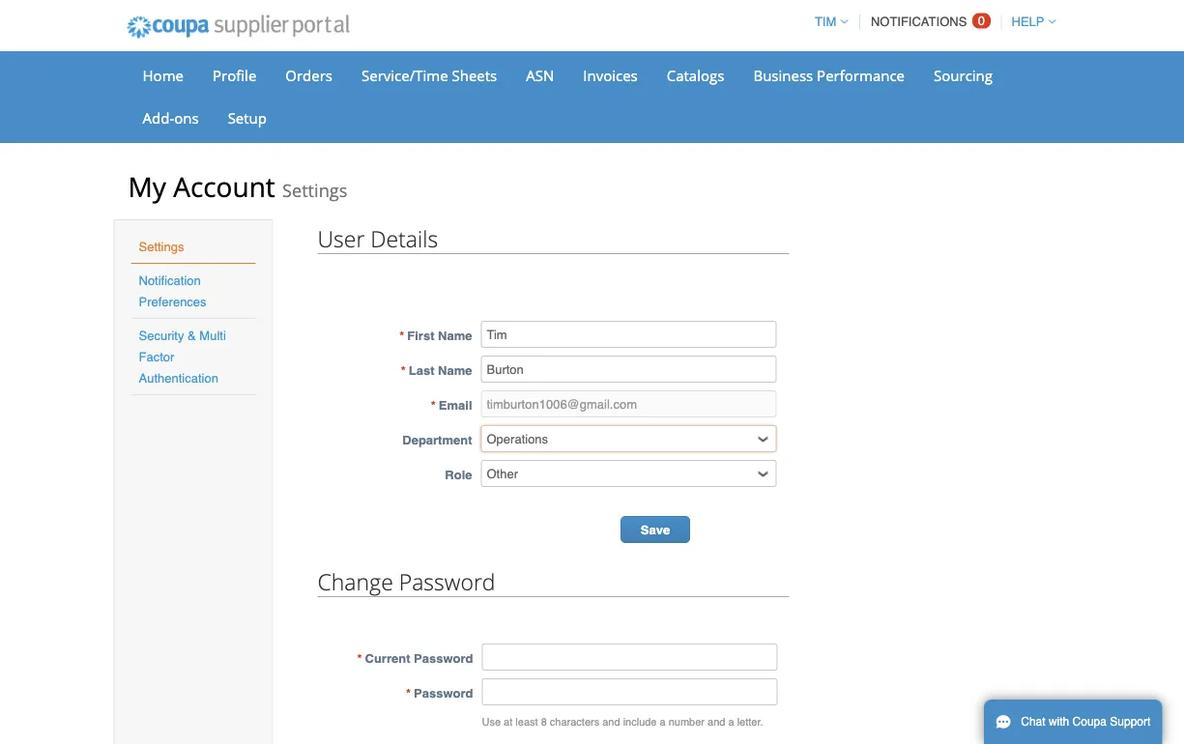 Task type: describe. For each thing, give the bounding box(es) containing it.
profile link
[[200, 61, 269, 90]]

1 a from the left
[[660, 717, 666, 729]]

setup link
[[215, 103, 279, 132]]

* first name
[[400, 328, 472, 343]]

characters
[[550, 717, 600, 729]]

ons
[[174, 108, 199, 128]]

asn link
[[514, 61, 567, 90]]

settings inside my account settings
[[282, 178, 348, 203]]

help
[[1012, 15, 1045, 29]]

factor
[[139, 350, 174, 364]]

multi
[[200, 328, 226, 343]]

save
[[641, 523, 670, 538]]

1 vertical spatial password
[[414, 651, 473, 666]]

letter.
[[737, 717, 763, 729]]

with
[[1049, 716, 1070, 729]]

business performance
[[754, 65, 905, 85]]

* for * last name
[[401, 363, 406, 378]]

use
[[482, 717, 501, 729]]

last
[[409, 363, 435, 378]]

1 and from the left
[[603, 717, 620, 729]]

support
[[1110, 716, 1151, 729]]

include
[[623, 717, 657, 729]]

coupa supplier portal image
[[114, 3, 363, 51]]

* for * current password
[[357, 651, 362, 666]]

authentication
[[139, 371, 218, 385]]

settings link
[[139, 239, 184, 254]]

first
[[407, 328, 435, 343]]

notifications 0
[[871, 14, 985, 29]]

add-ons
[[143, 108, 199, 128]]

least
[[516, 717, 538, 729]]

user
[[318, 223, 365, 253]]

name for * first name
[[438, 328, 472, 343]]

help link
[[1003, 15, 1056, 29]]

user details
[[318, 223, 438, 253]]

1 vertical spatial settings
[[139, 239, 184, 254]]

catalogs
[[667, 65, 725, 85]]

department
[[403, 433, 472, 447]]

email
[[439, 398, 472, 412]]

* email
[[431, 398, 472, 412]]

chat
[[1021, 716, 1046, 729]]



Task type: vqa. For each thing, say whether or not it's contained in the screenshot.
Legal
no



Task type: locate. For each thing, give the bounding box(es) containing it.
None text field
[[481, 321, 777, 348]]

and right number on the right bottom of the page
[[708, 717, 726, 729]]

catalogs link
[[654, 61, 737, 90]]

home
[[143, 65, 184, 85]]

settings up user
[[282, 178, 348, 203]]

save button
[[621, 516, 691, 543]]

profile
[[213, 65, 257, 85]]

0 vertical spatial password
[[399, 567, 496, 597]]

* left "first"
[[400, 328, 404, 343]]

security & multi factor authentication
[[139, 328, 226, 385]]

my account settings
[[128, 168, 348, 205]]

business
[[754, 65, 813, 85]]

my
[[128, 168, 166, 205]]

tim link
[[806, 15, 848, 29]]

account
[[173, 168, 275, 205]]

chat with coupa support
[[1021, 716, 1151, 729]]

0
[[978, 14, 985, 28]]

* left 'last'
[[401, 363, 406, 378]]

add-
[[143, 108, 174, 128]]

2 vertical spatial password
[[414, 686, 473, 701]]

setup
[[228, 108, 267, 128]]

navigation
[[806, 3, 1056, 41]]

* left email
[[431, 398, 436, 412]]

service/time sheets link
[[349, 61, 510, 90]]

* left the current
[[357, 651, 362, 666]]

number
[[669, 717, 705, 729]]

0 vertical spatial settings
[[282, 178, 348, 203]]

a
[[660, 717, 666, 729], [729, 717, 735, 729]]

0 horizontal spatial settings
[[139, 239, 184, 254]]

None password field
[[482, 644, 778, 671], [482, 679, 778, 706], [482, 644, 778, 671], [482, 679, 778, 706]]

name for * last name
[[438, 363, 472, 378]]

* last name
[[401, 363, 472, 378]]

1 vertical spatial name
[[438, 363, 472, 378]]

change
[[318, 567, 393, 597]]

service/time
[[362, 65, 448, 85]]

* down "* current password"
[[406, 686, 411, 701]]

0 vertical spatial name
[[438, 328, 472, 343]]

0 horizontal spatial and
[[603, 717, 620, 729]]

None text field
[[481, 356, 777, 383], [481, 391, 777, 418], [481, 356, 777, 383], [481, 391, 777, 418]]

asn
[[526, 65, 554, 85]]

1 horizontal spatial and
[[708, 717, 726, 729]]

settings up notification at the left of the page
[[139, 239, 184, 254]]

invoices link
[[571, 61, 651, 90]]

home link
[[130, 61, 196, 90]]

tim
[[815, 15, 837, 29]]

orders link
[[273, 61, 345, 90]]

use at least 8 characters and include a number and a letter.
[[482, 717, 763, 729]]

* for * password
[[406, 686, 411, 701]]

a left letter.
[[729, 717, 735, 729]]

at
[[504, 717, 513, 729]]

security & multi factor authentication link
[[139, 328, 226, 385]]

* password
[[406, 686, 473, 701]]

notification
[[139, 273, 201, 288]]

* for * first name
[[400, 328, 404, 343]]

password up "* current password"
[[399, 567, 496, 597]]

navigation containing notifications 0
[[806, 3, 1056, 41]]

sheets
[[452, 65, 497, 85]]

orders
[[286, 65, 333, 85]]

password for change password
[[399, 567, 496, 597]]

name right 'last'
[[438, 363, 472, 378]]

*
[[400, 328, 404, 343], [401, 363, 406, 378], [431, 398, 436, 412], [357, 651, 362, 666], [406, 686, 411, 701]]

coupa
[[1073, 716, 1107, 729]]

notifications
[[871, 15, 967, 29]]

password up * password
[[414, 651, 473, 666]]

8
[[541, 717, 547, 729]]

security
[[139, 328, 184, 343]]

a right include
[[660, 717, 666, 729]]

1 horizontal spatial a
[[729, 717, 735, 729]]

current
[[365, 651, 410, 666]]

invoices
[[583, 65, 638, 85]]

and left include
[[603, 717, 620, 729]]

2 name from the top
[[438, 363, 472, 378]]

chat with coupa support button
[[984, 700, 1163, 745]]

name right "first"
[[438, 328, 472, 343]]

change password
[[318, 567, 496, 597]]

1 name from the top
[[438, 328, 472, 343]]

role
[[445, 468, 472, 482]]

1 horizontal spatial settings
[[282, 178, 348, 203]]

service/time sheets
[[362, 65, 497, 85]]

2 a from the left
[[729, 717, 735, 729]]

and
[[603, 717, 620, 729], [708, 717, 726, 729]]

preferences
[[139, 294, 207, 309]]

add-ons link
[[130, 103, 211, 132]]

sourcing link
[[922, 61, 1006, 90]]

name
[[438, 328, 472, 343], [438, 363, 472, 378]]

settings
[[282, 178, 348, 203], [139, 239, 184, 254]]

performance
[[817, 65, 905, 85]]

password
[[399, 567, 496, 597], [414, 651, 473, 666], [414, 686, 473, 701]]

password for * password
[[414, 686, 473, 701]]

notification preferences link
[[139, 273, 207, 309]]

business performance link
[[741, 61, 918, 90]]

0 horizontal spatial a
[[660, 717, 666, 729]]

* current password
[[357, 651, 473, 666]]

* for * email
[[431, 398, 436, 412]]

password down "* current password"
[[414, 686, 473, 701]]

&
[[188, 328, 196, 343]]

2 and from the left
[[708, 717, 726, 729]]

notification preferences
[[139, 273, 207, 309]]

sourcing
[[934, 65, 993, 85]]

details
[[371, 223, 438, 253]]



